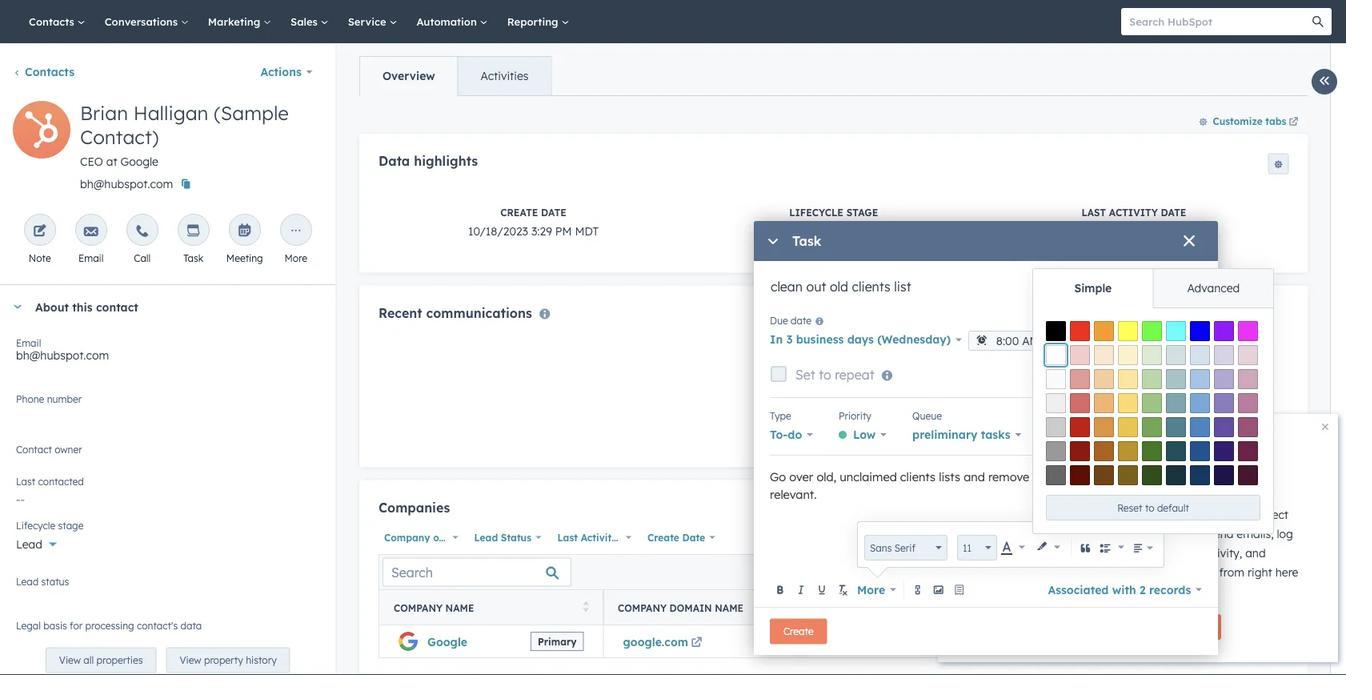 Task type: describe. For each thing, give the bounding box(es) containing it.
1 vertical spatial bh@hubspot.com
[[16, 348, 109, 362]]

#783f04, 100 opacity image
[[1095, 465, 1115, 485]]

#9fc5e8, 100 opacity image
[[1191, 369, 1211, 389]]

#274e13, 100 opacity image
[[1143, 465, 1163, 485]]

create date
[[647, 531, 705, 543]]

--
[[823, 635, 832, 649]]

close dialog image
[[1184, 236, 1196, 248]]

#351c75, 100 opacity image
[[1215, 441, 1235, 461]]

#3d85c6, 100 opacity image
[[1191, 417, 1211, 437]]

data highlights
[[378, 153, 478, 169]]

your inside 'pro tip: connect your email account and calendar'
[[1195, 436, 1225, 452]]

associated with 2 records
[[1049, 583, 1192, 597]]

and for remove
[[964, 470, 986, 484]]

unclaimed
[[840, 470, 897, 484]]

view for view property history
[[180, 654, 201, 666]]

contacts'
[[1117, 546, 1166, 560]]

date inside create date 10/18/2023 3:29 pm mdt
[[541, 206, 567, 218]]

company owner
[[384, 531, 463, 543]]

note image
[[33, 224, 47, 239]]

over
[[790, 470, 814, 484]]

conversations
[[105, 15, 181, 28]]

#d0e0e3, 100 opacity image
[[1167, 345, 1187, 365]]

go
[[770, 470, 786, 484]]

about for about this contact
[[35, 300, 69, 314]]

phone for phone number
[[16, 393, 44, 405]]

basis
[[43, 619, 67, 631]]

#cfe2f3, 100 opacity image
[[1191, 345, 1211, 365]]

phone for phone number
[[818, 602, 853, 614]]

email image
[[84, 224, 98, 239]]

1 horizontal spatial task
[[793, 233, 822, 249]]

call
[[134, 252, 151, 264]]

default
[[1158, 502, 1190, 514]]

#ffffff, 100 opacity image
[[1047, 345, 1067, 365]]

to-
[[770, 428, 788, 442]]

#e69138, 100 opacity image
[[1095, 417, 1115, 437]]

account inside 'pro tip: connect your email account and calendar'
[[1091, 452, 1142, 468]]

log
[[1278, 527, 1294, 541]]

#073763, 100 opacity image
[[1191, 465, 1211, 485]]

all inside 'link'
[[84, 654, 94, 666]]

funky town button
[[1048, 424, 1125, 446]]

associated
[[1049, 583, 1109, 597]]

in
[[770, 332, 783, 346]]

queue
[[913, 410, 942, 422]]

activity for last activity date --
[[1109, 206, 1158, 218]]

reset
[[1118, 502, 1143, 514]]

view for view all properties
[[59, 654, 81, 666]]

tab list containing simple
[[1034, 269, 1274, 308]]

activities
[[481, 69, 528, 83]]

reminder
[[1119, 314, 1160, 326]]

remove
[[989, 470, 1030, 484]]

sans serif
[[870, 542, 916, 554]]

email for email bh@hubspot.com
[[16, 337, 41, 349]]

0 vertical spatial contacts link
[[19, 0, 95, 43]]

stage
[[58, 519, 84, 531]]

#76a5af, 100 opacity image
[[1167, 393, 1187, 413]]

#674ea7, 100 opacity image
[[1215, 417, 1235, 437]]

create for create
[[784, 625, 814, 637]]

automation link
[[407, 0, 498, 43]]

and inside ready to reach out to brian? connect your email account to send emails, log your contacts' email activity, and schedule meetings — all from right here in hubspot.
[[1246, 546, 1267, 560]]

are
[[1089, 470, 1107, 484]]

10/18/2023
[[468, 224, 528, 238]]

service
[[348, 15, 390, 28]]

reach
[[1141, 508, 1171, 522]]

#ff00ff, 100 opacity image
[[1239, 321, 1259, 341]]

#f1c233, 100 opacity image
[[1119, 417, 1139, 437]]

ceo
[[80, 155, 103, 169]]

#69a84f, 100 opacity image
[[1143, 417, 1163, 437]]

#e06666, 100 opacity image
[[1071, 393, 1091, 413]]

no
[[1110, 470, 1124, 484]]

#ff9902, 100 opacity image
[[1095, 321, 1115, 341]]

3:29
[[531, 224, 552, 238]]

no activities. alert
[[378, 340, 1289, 448]]

1
[[1094, 332, 1100, 346]]

#ead1dc, 100 opacity image
[[1239, 345, 1259, 365]]

low button
[[839, 424, 887, 446]]

preliminary
[[913, 428, 978, 442]]

do
[[788, 428, 803, 442]]

#93c47d, 100 opacity image
[[1143, 393, 1163, 413]]

owner up last contacted on the left bottom of page
[[35, 449, 67, 463]]

repeat
[[835, 367, 875, 383]]

#ffd966, 100 opacity image
[[1119, 393, 1139, 413]]

brian
[[80, 101, 128, 125]]

company owner button
[[378, 527, 463, 548]]

date inside the 'last activity date --'
[[1161, 206, 1187, 218]]

#cc0201, 100 opacity image
[[1071, 417, 1091, 437]]

from
[[1220, 565, 1245, 579]]

companies
[[378, 499, 450, 515]]

navigation containing overview
[[359, 56, 552, 96]]

#a64d79, 100 opacity image
[[1239, 417, 1259, 437]]

last for last activity date
[[557, 531, 578, 543]]

meeting
[[226, 252, 263, 264]]

and for calendar
[[1146, 452, 1171, 468]]

pro
[[1091, 436, 1112, 452]]

advanced
[[1188, 281, 1241, 295]]

0 horizontal spatial more
[[285, 252, 308, 264]]

domain
[[670, 602, 712, 614]]

recent communications
[[378, 305, 532, 321]]

#999999, 100 opacity image
[[1047, 441, 1067, 461]]

company for company name
[[394, 602, 443, 614]]

phone number
[[818, 602, 898, 614]]

activity,
[[1201, 546, 1243, 560]]

processing
[[85, 619, 134, 631]]

recent
[[378, 305, 422, 321]]

to for reset
[[1146, 502, 1155, 514]]

no owner button
[[16, 440, 320, 467]]

#9a00ff, 100 opacity image
[[1215, 321, 1235, 341]]

more button
[[854, 579, 900, 601]]

#0c5394, 100 opacity image
[[1191, 441, 1211, 461]]

lead status
[[474, 531, 531, 543]]

status
[[501, 531, 531, 543]]

due
[[770, 314, 788, 326]]

actions button
[[250, 56, 323, 88]]

#d9d2e9, 100 opacity image
[[1215, 345, 1235, 365]]

to for ready
[[1127, 508, 1138, 522]]

#0c343d, 100 opacity image
[[1167, 465, 1187, 485]]

number
[[856, 602, 898, 614]]

overview
[[382, 69, 435, 83]]

lifecycle stage
[[16, 519, 84, 531]]

account inside ready to reach out to brian? connect your email account to send emails, log your contacts' email activity, and schedule meetings — all from right here in hubspot.
[[1149, 527, 1192, 541]]

0 vertical spatial 2
[[1121, 479, 1126, 491]]

customize tabs
[[1213, 115, 1287, 127]]

#f6b26b, 100 opacity image
[[1095, 393, 1115, 413]]

sales link
[[281, 0, 338, 43]]

contact
[[16, 443, 52, 455]]

lead for lead status
[[474, 531, 498, 543]]

all inside ready to reach out to brian? connect your email account to send emails, log your contacts' email activity, and schedule meetings — all from right here in hubspot.
[[1205, 565, 1217, 579]]

1 vertical spatial email
[[1117, 527, 1146, 541]]

date
[[791, 314, 812, 326]]

date up "domain"
[[682, 531, 705, 543]]

call image
[[135, 224, 150, 239]]

mdt
[[575, 224, 599, 238]]

2 vertical spatial email
[[1169, 546, 1198, 560]]

pro tip: connect your email account and calendar
[[1091, 436, 1264, 468]]

no inside contact owner no owner
[[16, 449, 32, 463]]

brian halligan (sample contact) ceo at google
[[80, 101, 289, 169]]

hubspot.
[[1103, 585, 1152, 599]]

last for last activity date --
[[1082, 206, 1106, 218]]

old,
[[817, 470, 837, 484]]

#990100, 100 opacity image
[[1071, 441, 1091, 461]]

#fff2cc, 100 opacity image
[[1119, 345, 1139, 365]]

#f4cccc, 100 opacity image
[[1071, 345, 1091, 365]]

sans serif button
[[865, 535, 948, 561]]

#ffe599, 100 opacity image
[[1119, 369, 1139, 389]]

name
[[445, 602, 474, 614]]

business
[[797, 332, 844, 346]]

Title text field
[[770, 277, 1203, 309]]

Search search field
[[382, 558, 571, 587]]

company for company domain name
[[618, 602, 667, 614]]

about 2 minutes
[[1091, 479, 1165, 491]]

send
[[1094, 314, 1116, 326]]

communications
[[426, 305, 532, 321]]

#0600ff, 100 opacity image
[[1191, 321, 1211, 341]]

—
[[1192, 565, 1202, 579]]



Task type: vqa. For each thing, say whether or not it's contained in the screenshot.


Task type: locate. For each thing, give the bounding box(es) containing it.
all right '—' at right
[[1205, 565, 1217, 579]]

contact's
[[137, 619, 178, 631]]

no up last contacted on the left bottom of page
[[16, 449, 32, 463]]

press to sort. image
[[583, 601, 589, 612], [783, 601, 789, 612]]

about inside dropdown button
[[35, 300, 69, 314]]

1 horizontal spatial and
[[1146, 452, 1171, 468]]

lifecycle left stage at the top
[[789, 206, 844, 218]]

priority
[[839, 410, 872, 422]]

email down email image
[[79, 252, 104, 264]]

#ffff04, 100 opacity image
[[1119, 321, 1139, 341]]

owner down companies
[[433, 531, 463, 543]]

1 horizontal spatial phone
[[818, 602, 853, 614]]

contacted
[[38, 475, 84, 487]]

last for last contacted
[[16, 475, 35, 487]]

press to sort. image up create button
[[783, 601, 789, 612]]

press to sort. element for company domain name
[[783, 601, 789, 615]]

0 horizontal spatial account
[[1091, 452, 1142, 468]]

company up 'google.com'
[[618, 602, 667, 614]]

to-do
[[770, 428, 803, 442]]

#741b47, 100 opacity image
[[1239, 441, 1259, 461]]

account
[[1091, 452, 1142, 468], [1149, 527, 1192, 541]]

marketing link
[[198, 0, 281, 43]]

set to repeat
[[796, 367, 875, 383]]

press to sort. element down last activity date popup button
[[583, 601, 589, 615]]

0 vertical spatial lifecycle
[[789, 206, 844, 218]]

1 vertical spatial more
[[858, 583, 886, 597]]

reset to default tab panel
[[1034, 307, 1274, 533]]

day
[[1103, 332, 1124, 346]]

assigned
[[1048, 410, 1089, 422]]

company inside 'popup button'
[[384, 531, 430, 543]]

1 vertical spatial activity
[[581, 531, 617, 543]]

halligan
[[133, 101, 209, 125]]

date left the create date
[[620, 531, 643, 543]]

2 horizontal spatial and
[[1246, 546, 1267, 560]]

highlights
[[414, 153, 478, 169]]

2 vertical spatial and
[[1246, 546, 1267, 560]]

minimize dialog image
[[767, 236, 780, 248]]

name
[[715, 602, 744, 614]]

close image
[[1323, 424, 1329, 430]]

0 vertical spatial account
[[1091, 452, 1142, 468]]

phone up --
[[818, 602, 853, 614]]

1 view from the left
[[59, 654, 81, 666]]

#b45f06, 100 opacity image
[[1095, 441, 1115, 461]]

preliminary tasks button
[[913, 424, 1022, 446]]

owner inside 'popup button'
[[433, 531, 463, 543]]

last inside popup button
[[557, 531, 578, 543]]

lead inside lifecycle stage lead
[[821, 224, 847, 238]]

to left "reach"
[[1127, 508, 1138, 522]]

0 horizontal spatial press to sort. element
[[583, 601, 589, 615]]

2 vertical spatial last
[[557, 531, 578, 543]]

activity inside popup button
[[581, 531, 617, 543]]

about
[[35, 300, 69, 314], [1091, 479, 1118, 491]]

in 3 business days (wednesday) button
[[770, 328, 962, 351]]

clients
[[901, 470, 936, 484]]

#000000, 100 opacity image
[[1047, 321, 1067, 341]]

#00ff03, 100 opacity image
[[1143, 321, 1163, 341]]

to right reset
[[1146, 502, 1155, 514]]

activity for last activity date
[[581, 531, 617, 543]]

#00ffff, 100 opacity image
[[1167, 321, 1187, 341]]

to for set
[[819, 367, 832, 383]]

task
[[793, 233, 822, 249], [184, 252, 204, 264]]

lifecycle left stage
[[16, 519, 55, 531]]

#6fa8dc, 100 opacity image
[[1191, 393, 1211, 413]]

create up 10/18/2023
[[500, 206, 538, 218]]

2 right with
[[1140, 583, 1146, 597]]

reporting link
[[498, 0, 579, 43]]

owner for contact owner no owner
[[55, 443, 82, 455]]

lifecycle
[[789, 206, 844, 218], [16, 519, 55, 531]]

customize tabs link
[[1191, 108, 1308, 134]]

2 vertical spatial your
[[1091, 546, 1114, 560]]

serif
[[895, 542, 916, 554]]

0 vertical spatial bh@hubspot.com
[[80, 177, 173, 191]]

view all properties link
[[45, 647, 156, 673]]

before
[[1128, 332, 1164, 346]]

view left property at bottom
[[180, 654, 201, 666]]

all left properties
[[84, 654, 94, 666]]

email up contacts'
[[1117, 527, 1146, 541]]

more up number
[[858, 583, 886, 597]]

press to sort. element
[[583, 601, 589, 615], [783, 601, 789, 615]]

your
[[1195, 436, 1225, 452], [1091, 527, 1114, 541], [1091, 546, 1114, 560]]

funky
[[1048, 428, 1082, 442]]

status
[[41, 575, 69, 587]]

more inside "popup button"
[[858, 583, 886, 597]]

1 vertical spatial last
[[16, 475, 35, 487]]

11
[[963, 542, 972, 554]]

0 horizontal spatial press to sort. image
[[583, 601, 589, 612]]

lifecycle for lifecycle stage lead
[[789, 206, 844, 218]]

phone left number
[[16, 393, 44, 405]]

email for email
[[79, 252, 104, 264]]

no right to-
[[799, 431, 815, 445]]

google down name on the bottom left
[[427, 635, 467, 649]]

google link
[[427, 635, 467, 649]]

email
[[1229, 436, 1264, 452], [1117, 527, 1146, 541], [1169, 546, 1198, 560]]

lead button
[[16, 529, 320, 555]]

ones
[[1033, 470, 1059, 484]]

0 horizontal spatial activity
[[581, 531, 617, 543]]

0 horizontal spatial and
[[964, 470, 986, 484]]

group
[[1096, 537, 1129, 559]]

#c27ba0, 100 opacity image
[[1239, 393, 1259, 413]]

contact
[[96, 300, 138, 314]]

and inside go over old, unclaimed clients lists and remove ones that are no longer relevant.
[[964, 470, 986, 484]]

view down for
[[59, 654, 81, 666]]

1 vertical spatial create
[[647, 531, 679, 543]]

view inside 'link'
[[59, 654, 81, 666]]

0 vertical spatial no
[[799, 431, 815, 445]]

0 vertical spatial task
[[793, 233, 822, 249]]

create left --
[[784, 625, 814, 637]]

1 horizontal spatial activity
[[1109, 206, 1158, 218]]

create inside button
[[784, 625, 814, 637]]

0 vertical spatial all
[[1205, 565, 1217, 579]]

1 press to sort. image from the left
[[583, 601, 589, 612]]

1 horizontal spatial email
[[1169, 546, 1198, 560]]

in
[[1091, 585, 1100, 599]]

0 vertical spatial about
[[35, 300, 69, 314]]

1 horizontal spatial email
[[79, 252, 104, 264]]

associated with 2 records button
[[1049, 579, 1203, 601]]

task image
[[186, 224, 201, 239]]

create date 10/18/2023 3:29 pm mdt
[[468, 206, 599, 238]]

emails,
[[1237, 527, 1275, 541]]

1 horizontal spatial google
[[427, 635, 467, 649]]

0 horizontal spatial view
[[59, 654, 81, 666]]

1 horizontal spatial last
[[557, 531, 578, 543]]

lifecycle for lifecycle stage
[[16, 519, 55, 531]]

1 horizontal spatial create
[[647, 531, 679, 543]]

1 horizontal spatial press to sort. image
[[783, 601, 789, 612]]

to for assigned
[[1091, 410, 1101, 422]]

1 vertical spatial 2
[[1140, 583, 1146, 597]]

0 horizontal spatial last
[[16, 475, 35, 487]]

company left name on the bottom left
[[394, 602, 443, 614]]

email down caret icon on the top of page
[[16, 337, 41, 349]]

#fafafa, 100 opacity image
[[1047, 369, 1067, 389]]

2 view from the left
[[180, 654, 201, 666]]

#fce5cd, 100 opacity image
[[1095, 345, 1115, 365]]

1 vertical spatial no
[[16, 449, 32, 463]]

more image
[[289, 224, 303, 239]]

Last contacted text field
[[16, 484, 320, 510]]

#ea9999, 100 opacity image
[[1071, 369, 1091, 389]]

legal
[[16, 619, 41, 631]]

bh@hubspot.com up number
[[16, 348, 109, 362]]

google inside "brian halligan (sample contact) ceo at google"
[[121, 155, 159, 169]]

#8e7cc3, 100 opacity image
[[1215, 393, 1235, 413]]

0 vertical spatial email
[[1229, 436, 1264, 452]]

link opens in a new window image
[[691, 637, 702, 649], [691, 637, 702, 649]]

create button
[[770, 619, 828, 644]]

google
[[121, 155, 159, 169], [427, 635, 467, 649]]

owner up contacted on the bottom of the page
[[55, 443, 82, 455]]

1 horizontal spatial about
[[1091, 479, 1118, 491]]

company for company owner
[[384, 531, 430, 543]]

0 horizontal spatial email
[[16, 337, 41, 349]]

create inside create date 10/18/2023 3:29 pm mdt
[[500, 206, 538, 218]]

primary
[[538, 636, 577, 648]]

to right set
[[819, 367, 832, 383]]

pm
[[555, 224, 572, 238]]

(wednesday)
[[878, 332, 951, 346]]

customize
[[1213, 115, 1263, 127]]

view property history
[[180, 654, 277, 666]]

0 horizontal spatial email
[[1117, 527, 1146, 541]]

#d9ead3, 100 opacity image
[[1143, 345, 1163, 365]]

connect
[[1141, 436, 1191, 452]]

press to sort. element for company name
[[583, 601, 589, 615]]

caret image
[[13, 305, 22, 309]]

simple link
[[1034, 269, 1154, 307]]

press to sort. image for company name
[[583, 601, 589, 612]]

days
[[848, 332, 874, 346]]

1 press to sort. element from the left
[[583, 601, 589, 615]]

no
[[799, 431, 815, 445], [16, 449, 32, 463]]

1 horizontal spatial account
[[1149, 527, 1192, 541]]

owner for company owner
[[433, 531, 463, 543]]

(sample
[[214, 101, 289, 125]]

#cccccc, 100 opacity image
[[1047, 417, 1067, 437]]

#eeeeee, 100 opacity image
[[1047, 393, 1067, 413]]

create right last activity date
[[647, 531, 679, 543]]

1 vertical spatial phone
[[818, 602, 853, 614]]

Phone number text field
[[16, 390, 320, 422]]

email up '—' at right
[[1169, 546, 1198, 560]]

relevant.
[[770, 487, 817, 502]]

#666666, 100 opacity image
[[1047, 465, 1067, 485]]

1 horizontal spatial 2
[[1140, 583, 1146, 597]]

2 horizontal spatial email
[[1229, 436, 1264, 452]]

no inside alert
[[799, 431, 815, 445]]

overview button
[[360, 57, 457, 95]]

0 vertical spatial email
[[79, 252, 104, 264]]

1 vertical spatial about
[[1091, 479, 1118, 491]]

#37761d, 100 opacity image
[[1143, 441, 1163, 461]]

Search HubSpot search field
[[1122, 8, 1318, 35]]

to right #cc0201, 100 opacity icon
[[1091, 410, 1101, 422]]

data
[[181, 619, 202, 631]]

add
[[1230, 504, 1248, 516]]

0 vertical spatial contacts
[[29, 15, 77, 28]]

0 horizontal spatial task
[[184, 252, 204, 264]]

#4c1130, 100 opacity image
[[1239, 465, 1259, 485]]

email inside email bh@hubspot.com
[[16, 337, 41, 349]]

#a2c4c9, 100 opacity image
[[1167, 369, 1187, 389]]

account up no
[[1091, 452, 1142, 468]]

1 horizontal spatial more
[[858, 583, 886, 597]]

lead status button
[[468, 527, 545, 548]]

2 inside popup button
[[1140, 583, 1146, 597]]

0 horizontal spatial no
[[16, 449, 32, 463]]

press to sort. element up create button
[[783, 601, 789, 615]]

task right minimize dialog icon
[[793, 233, 822, 249]]

create for create date
[[647, 531, 679, 543]]

activity inside the 'last activity date --'
[[1109, 206, 1158, 218]]

reset to default button
[[1047, 495, 1261, 521]]

0 vertical spatial and
[[1146, 452, 1171, 468]]

1 horizontal spatial view
[[180, 654, 201, 666]]

create inside popup button
[[647, 531, 679, 543]]

1 vertical spatial lifecycle
[[16, 519, 55, 531]]

press to sort. image down last activity date popup button
[[583, 601, 589, 612]]

press to sort. image for company domain name
[[783, 601, 789, 612]]

tab list
[[1034, 269, 1274, 308]]

2 press to sort. image from the left
[[783, 601, 789, 612]]

brian?
[[1209, 508, 1242, 522]]

sans
[[870, 542, 892, 554]]

last up simple
[[1082, 206, 1106, 218]]

2 press to sort. element from the left
[[783, 601, 789, 615]]

lead for lead status
[[16, 575, 39, 587]]

more down "more" icon
[[285, 252, 308, 264]]

#b6d7a8, 100 opacity image
[[1143, 369, 1163, 389]]

send
[[1209, 527, 1234, 541]]

1 vertical spatial account
[[1149, 527, 1192, 541]]

0 horizontal spatial about
[[35, 300, 69, 314]]

email up the #4c1130, 100 opacity image
[[1229, 436, 1264, 452]]

legal basis for processing contact's data
[[16, 619, 202, 631]]

HH:MM text field
[[969, 331, 1068, 351]]

#d5a6bd, 100 opacity image
[[1239, 369, 1259, 389]]

1 vertical spatial email
[[16, 337, 41, 349]]

#134f5c, 100 opacity image
[[1167, 441, 1187, 461]]

1 vertical spatial task
[[184, 252, 204, 264]]

preliminary tasks
[[913, 428, 1011, 442]]

google right at
[[121, 155, 159, 169]]

about for about 2 minutes
[[1091, 479, 1118, 491]]

lead status
[[16, 575, 69, 587]]

service link
[[338, 0, 407, 43]]

and inside 'pro tip: connect your email account and calendar'
[[1146, 452, 1171, 468]]

0 horizontal spatial google
[[121, 155, 159, 169]]

2
[[1121, 479, 1126, 491], [1140, 583, 1146, 597]]

task down task icon
[[184, 252, 204, 264]]

1 vertical spatial contacts link
[[13, 65, 74, 79]]

1 vertical spatial your
[[1091, 527, 1114, 541]]

bh@hubspot.com down at
[[80, 177, 173, 191]]

0 vertical spatial more
[[285, 252, 308, 264]]

0 vertical spatial phone
[[16, 393, 44, 405]]

0 horizontal spatial create
[[500, 206, 538, 218]]

google.com link
[[623, 635, 705, 649]]

2 horizontal spatial last
[[1082, 206, 1106, 218]]

meeting image
[[238, 224, 252, 239]]

#20124d, 100 opacity image
[[1215, 465, 1235, 485]]

#ff0201, 100 opacity image
[[1071, 321, 1091, 341]]

date up close dialog icon
[[1161, 206, 1187, 218]]

0 horizontal spatial 2
[[1121, 479, 1126, 491]]

0 vertical spatial google
[[121, 155, 159, 169]]

2 right #783f04, 100 opacity image
[[1121, 479, 1126, 491]]

company down companies
[[384, 531, 430, 543]]

sales
[[291, 15, 321, 28]]

2 horizontal spatial create
[[784, 625, 814, 637]]

#7f6001, 100 opacity image
[[1119, 465, 1139, 485]]

reporting
[[507, 15, 562, 28]]

0 horizontal spatial phone
[[16, 393, 44, 405]]

send reminder
[[1094, 314, 1160, 326]]

1 vertical spatial contacts
[[25, 65, 74, 79]]

email
[[79, 252, 104, 264], [16, 337, 41, 349]]

view property history link
[[166, 647, 290, 673]]

to right out
[[1195, 508, 1206, 522]]

minutes
[[1129, 479, 1165, 491]]

create date button
[[642, 527, 719, 548]]

last inside the 'last activity date --'
[[1082, 206, 1106, 218]]

1 day before
[[1094, 332, 1164, 346]]

2 vertical spatial create
[[784, 625, 814, 637]]

last right status
[[557, 531, 578, 543]]

0 horizontal spatial all
[[84, 654, 94, 666]]

date up pm
[[541, 206, 567, 218]]

email inside 'pro tip: connect your email account and calendar'
[[1229, 436, 1264, 452]]

#b4a7d6, 100 opacity image
[[1215, 369, 1235, 389]]

0 horizontal spatial lifecycle
[[16, 519, 55, 531]]

0 vertical spatial create
[[500, 206, 538, 218]]

#bf9002, 100 opacity image
[[1119, 441, 1139, 461]]

#660000, 100 opacity image
[[1071, 465, 1091, 485]]

0 vertical spatial your
[[1195, 436, 1225, 452]]

history
[[246, 654, 277, 666]]

navigation
[[359, 56, 552, 96]]

last down contact
[[16, 475, 35, 487]]

lead for lead
[[16, 537, 42, 551]]

0 vertical spatial last
[[1082, 206, 1106, 218]]

1 horizontal spatial lifecycle
[[789, 206, 844, 218]]

search button
[[1305, 8, 1332, 35]]

town
[[1085, 428, 1114, 442]]

to inside button
[[1146, 502, 1155, 514]]

#f9cb9c, 100 opacity image
[[1095, 369, 1115, 389]]

assigned to
[[1048, 410, 1101, 422]]

ready
[[1091, 508, 1124, 522]]

account down out
[[1149, 527, 1192, 541]]

#45818e, 100 opacity image
[[1167, 417, 1187, 437]]

to left 'send'
[[1195, 527, 1206, 541]]

1 vertical spatial google
[[427, 635, 467, 649]]

1 horizontal spatial all
[[1205, 565, 1217, 579]]

schedule
[[1091, 565, 1137, 579]]

that
[[1063, 470, 1085, 484]]

create for create date 10/18/2023 3:29 pm mdt
[[500, 206, 538, 218]]

lists
[[939, 470, 961, 484]]

1 horizontal spatial press to sort. element
[[783, 601, 789, 615]]

lifecycle inside lifecycle stage lead
[[789, 206, 844, 218]]

1 vertical spatial all
[[84, 654, 94, 666]]

automation
[[417, 15, 480, 28]]

search image
[[1313, 16, 1324, 27]]

1 horizontal spatial no
[[799, 431, 815, 445]]

1 day before button
[[1094, 328, 1175, 351]]

0 vertical spatial activity
[[1109, 206, 1158, 218]]

1 vertical spatial and
[[964, 470, 986, 484]]



